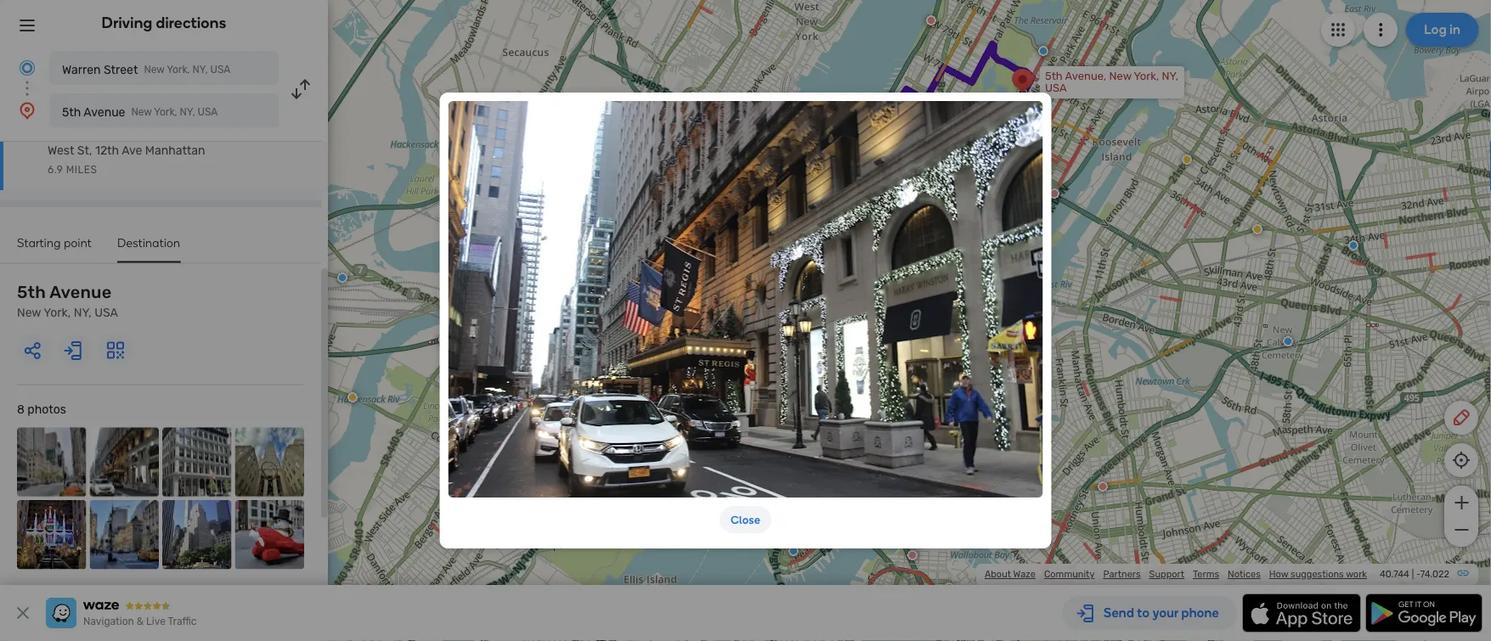 Task type: vqa. For each thing, say whether or not it's contained in the screenshot.
topmost The 5Th Avenue New York, Ny, Usa
yes



Task type: locate. For each thing, give the bounding box(es) containing it.
destination button
[[117, 235, 180, 263]]

5th left avenue,
[[1046, 70, 1063, 83]]

warren left street
[[62, 62, 101, 77]]

support link
[[1150, 569, 1185, 581]]

x image
[[13, 604, 33, 624]]

notices
[[1228, 569, 1261, 581]]

0 vertical spatial warren
[[62, 62, 101, 77]]

1 vertical spatial 5th
[[62, 105, 81, 119]]

warren
[[62, 62, 101, 77], [829, 469, 865, 482]]

image 7 of 5th avenue, new york image
[[162, 501, 232, 570]]

york, inside 5th avenue, new york, ny, usa
[[1135, 70, 1160, 83]]

york,
[[167, 64, 190, 76], [1135, 70, 1160, 83], [154, 106, 177, 118], [44, 306, 71, 320], [930, 469, 955, 482]]

40.744 | -74.022
[[1381, 569, 1450, 581]]

warren for street
[[62, 62, 101, 77]]

image 4 of 5th avenue, new york image
[[235, 428, 304, 497]]

0 horizontal spatial 5th
[[17, 283, 46, 303]]

warren for street,
[[829, 469, 865, 482]]

&
[[137, 616, 144, 628]]

new right avenue,
[[1110, 70, 1132, 83]]

new
[[144, 64, 165, 76], [1110, 70, 1132, 83], [131, 106, 152, 118], [17, 306, 41, 320], [905, 469, 927, 482]]

-
[[1417, 569, 1421, 581]]

about waze community partners support terms notices how suggestions work
[[985, 569, 1368, 581]]

new right street, at right bottom
[[905, 469, 927, 482]]

starting point
[[17, 235, 92, 250]]

ny, right avenue,
[[1162, 70, 1179, 83]]

destination
[[117, 235, 180, 250]]

warren street, new york, ny, usa
[[829, 469, 955, 494]]

avenue up 12th
[[84, 105, 125, 119]]

york, down starting point button at the left of page
[[44, 306, 71, 320]]

8 photos
[[17, 403, 66, 417]]

1 horizontal spatial warren
[[829, 469, 865, 482]]

avenue
[[84, 105, 125, 119], [50, 283, 112, 303]]

image 2 of 5th avenue, new york image
[[90, 428, 159, 497]]

support
[[1150, 569, 1185, 581]]

1 horizontal spatial 5th
[[62, 105, 81, 119]]

live
[[146, 616, 166, 628]]

york, down directions
[[167, 64, 190, 76]]

0 vertical spatial 5th avenue new york, ny, usa
[[62, 105, 218, 119]]

usa inside warren street, new york, ny, usa
[[848, 481, 870, 494]]

warren left street, at right bottom
[[829, 469, 865, 482]]

5th up west
[[62, 105, 81, 119]]

5th avenue new york, ny, usa down starting point button at the left of page
[[17, 283, 118, 320]]

zoom in image
[[1452, 493, 1473, 513]]

new right street
[[144, 64, 165, 76]]

2 vertical spatial 5th
[[17, 283, 46, 303]]

ave
[[122, 144, 142, 158]]

community
[[1045, 569, 1095, 581]]

1 vertical spatial warren
[[829, 469, 865, 482]]

driving directions
[[102, 14, 227, 32]]

new down starting point button at the left of page
[[17, 306, 41, 320]]

0 vertical spatial avenue
[[84, 105, 125, 119]]

usa
[[210, 64, 231, 76], [1046, 82, 1068, 95], [198, 106, 218, 118], [95, 306, 118, 320], [848, 481, 870, 494]]

ny, left street, at right bottom
[[829, 481, 846, 494]]

image 6 of 5th avenue, new york image
[[90, 501, 159, 570]]

5th avenue new york, ny, usa up the ave
[[62, 105, 218, 119]]

5th down starting point button at the left of page
[[17, 283, 46, 303]]

warren inside warren street, new york, ny, usa
[[829, 469, 865, 482]]

image 5 of 5th avenue, new york image
[[17, 501, 86, 570]]

ny,
[[193, 64, 208, 76], [1162, 70, 1179, 83], [180, 106, 195, 118], [74, 306, 92, 320], [829, 481, 846, 494]]

6.9
[[48, 164, 63, 176]]

partners link
[[1104, 569, 1141, 581]]

1 vertical spatial avenue
[[50, 283, 112, 303]]

miles
[[66, 164, 97, 176]]

5th avenue new york, ny, usa
[[62, 105, 218, 119], [17, 283, 118, 320]]

ny, down directions
[[193, 64, 208, 76]]

0 vertical spatial 5th
[[1046, 70, 1063, 83]]

york, right street, at right bottom
[[930, 469, 955, 482]]

usa inside 5th avenue, new york, ny, usa
[[1046, 82, 1068, 95]]

about waze link
[[985, 569, 1036, 581]]

5th
[[1046, 70, 1063, 83], [62, 105, 81, 119], [17, 283, 46, 303]]

new inside warren street, new york, ny, usa
[[905, 469, 927, 482]]

york, right avenue,
[[1135, 70, 1160, 83]]

manhattan
[[145, 144, 205, 158]]

zoom out image
[[1452, 520, 1473, 541]]

current location image
[[17, 58, 37, 78]]

ny, down starting point button at the left of page
[[74, 306, 92, 320]]

traffic
[[168, 616, 197, 628]]

2 horizontal spatial 5th
[[1046, 70, 1063, 83]]

0 horizontal spatial warren
[[62, 62, 101, 77]]

avenue,
[[1066, 70, 1107, 83]]

point
[[64, 235, 92, 250]]

avenue down point
[[50, 283, 112, 303]]

ny, up manhattan
[[180, 106, 195, 118]]



Task type: describe. For each thing, give the bounding box(es) containing it.
about
[[985, 569, 1012, 581]]

partners
[[1104, 569, 1141, 581]]

starting point button
[[17, 235, 92, 261]]

1 vertical spatial 5th avenue new york, ny, usa
[[17, 283, 118, 320]]

street
[[104, 62, 138, 77]]

new inside 5th avenue, new york, ny, usa
[[1110, 70, 1132, 83]]

navigation
[[83, 616, 134, 628]]

photos
[[27, 403, 66, 417]]

terms link
[[1194, 569, 1220, 581]]

waze
[[1014, 569, 1036, 581]]

image 8 of 5th avenue, new york image
[[235, 501, 304, 570]]

notices link
[[1228, 569, 1261, 581]]

image 3 of 5th avenue, new york image
[[162, 428, 232, 497]]

8
[[17, 403, 25, 417]]

new up the ave
[[131, 106, 152, 118]]

community link
[[1045, 569, 1095, 581]]

warren street new york, ny, usa
[[62, 62, 231, 77]]

image 1 of 5th avenue, new york image
[[17, 428, 86, 497]]

74.022
[[1421, 569, 1450, 581]]

suggestions
[[1291, 569, 1345, 581]]

york, inside warren street new york, ny, usa
[[167, 64, 190, 76]]

starting
[[17, 235, 61, 250]]

ny, inside 5th avenue, new york, ny, usa
[[1162, 70, 1179, 83]]

street,
[[867, 469, 902, 482]]

west st, 12th ave manhattan 6.9 miles
[[48, 144, 205, 176]]

driving
[[102, 14, 153, 32]]

how
[[1270, 569, 1289, 581]]

avenue inside 5th avenue new york, ny, usa
[[50, 283, 112, 303]]

12th
[[95, 144, 119, 158]]

st,
[[77, 144, 92, 158]]

location image
[[17, 100, 37, 121]]

work
[[1347, 569, 1368, 581]]

5th inside 5th avenue, new york, ny, usa
[[1046, 70, 1063, 83]]

usa inside warren street new york, ny, usa
[[210, 64, 231, 76]]

terms
[[1194, 569, 1220, 581]]

5th avenue, new york, ny, usa
[[1046, 70, 1179, 95]]

5th inside 5th avenue new york, ny, usa
[[17, 283, 46, 303]]

new inside warren street new york, ny, usa
[[144, 64, 165, 76]]

how suggestions work link
[[1270, 569, 1368, 581]]

pencil image
[[1452, 408, 1472, 428]]

york, up manhattan
[[154, 106, 177, 118]]

|
[[1413, 569, 1415, 581]]

ny, inside warren street, new york, ny, usa
[[829, 481, 846, 494]]

york, inside warren street, new york, ny, usa
[[930, 469, 955, 482]]

ny, inside warren street new york, ny, usa
[[193, 64, 208, 76]]

navigation & live traffic
[[83, 616, 197, 628]]

link image
[[1457, 567, 1471, 581]]

west
[[48, 144, 74, 158]]

directions
[[156, 14, 227, 32]]

40.744
[[1381, 569, 1410, 581]]



